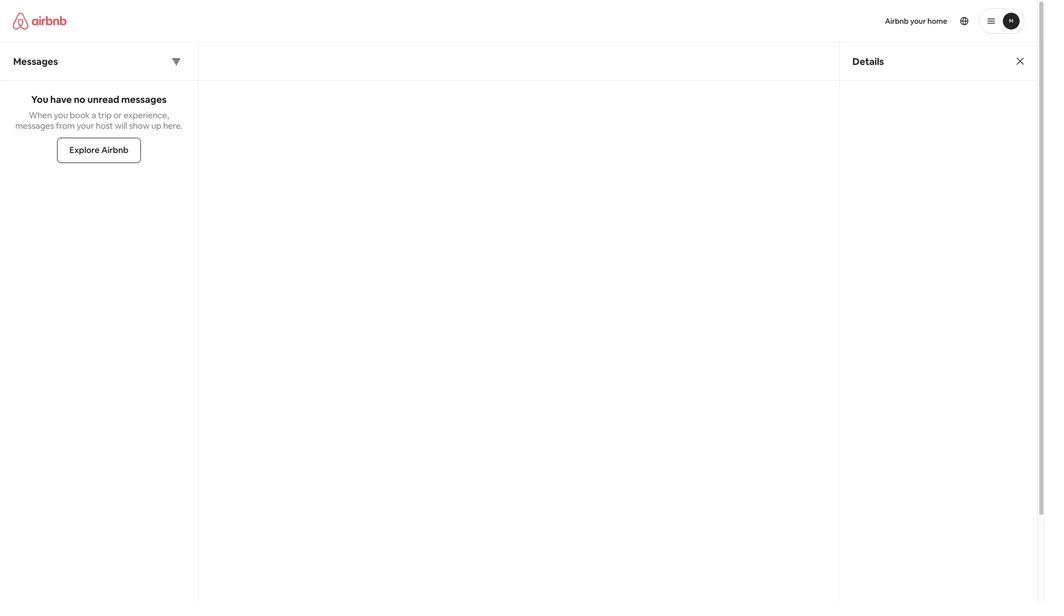 Task type: vqa. For each thing, say whether or not it's contained in the screenshot.
a
yes



Task type: locate. For each thing, give the bounding box(es) containing it.
your
[[919, 16, 934, 26], [77, 120, 94, 131]]

your inside profile element
[[919, 16, 934, 26]]

a
[[92, 110, 96, 121]]

1 vertical spatial messages
[[15, 120, 54, 131]]

airbnb inside messaging page main contents element
[[101, 145, 129, 156]]

messages up experience,
[[121, 93, 167, 106]]

airbnb down the will
[[101, 145, 129, 156]]

airbnb your home link
[[887, 10, 962, 32]]

trip
[[98, 110, 112, 121]]

0 horizontal spatial airbnb
[[101, 145, 129, 156]]

messages
[[121, 93, 167, 106], [15, 120, 54, 131]]

0 vertical spatial your
[[919, 16, 934, 26]]

up
[[151, 120, 161, 131]]

0 vertical spatial messages
[[121, 93, 167, 106]]

1 vertical spatial airbnb
[[101, 145, 129, 156]]

your inside you have no unread messages when you book a trip or experience, messages from your host will show up here.
[[77, 120, 94, 131]]

messages down you
[[15, 120, 54, 131]]

messaging page main contents element
[[0, 42, 1046, 603]]

airbnb
[[893, 16, 917, 26], [101, 145, 129, 156]]

details
[[861, 55, 892, 67]]

1 horizontal spatial your
[[919, 16, 934, 26]]

airbnb left home
[[893, 16, 917, 26]]

book
[[70, 110, 90, 121]]

1 horizontal spatial airbnb
[[893, 16, 917, 26]]

your left home
[[919, 16, 934, 26]]

0 horizontal spatial messages
[[15, 120, 54, 131]]

experience,
[[124, 110, 169, 121]]

your left "host"
[[77, 120, 94, 131]]

0 horizontal spatial your
[[77, 120, 94, 131]]

1 vertical spatial your
[[77, 120, 94, 131]]

host
[[96, 120, 113, 131]]

have
[[50, 93, 72, 106]]

when
[[29, 110, 52, 121]]

0 vertical spatial airbnb
[[893, 16, 917, 26]]

filter conversations. current filter: all conversations image
[[172, 57, 181, 66]]



Task type: describe. For each thing, give the bounding box(es) containing it.
explore airbnb
[[70, 145, 129, 156]]

no
[[74, 93, 85, 106]]

airbnb inside profile element
[[893, 16, 917, 26]]

will
[[115, 120, 127, 131]]

unread
[[87, 93, 119, 106]]

airbnb your home
[[893, 16, 956, 26]]

show
[[129, 120, 150, 131]]

you
[[31, 93, 48, 106]]

you
[[54, 110, 68, 121]]

from
[[56, 120, 75, 131]]

explore airbnb link
[[57, 138, 141, 163]]

here.
[[163, 120, 183, 131]]

or
[[114, 110, 122, 121]]

explore
[[70, 145, 100, 156]]

you have no unread messages when you book a trip or experience, messages from your host will show up here.
[[15, 93, 183, 131]]

messages
[[13, 55, 58, 67]]

1 horizontal spatial messages
[[121, 93, 167, 106]]

home
[[936, 16, 956, 26]]

profile element
[[535, 0, 1033, 42]]



